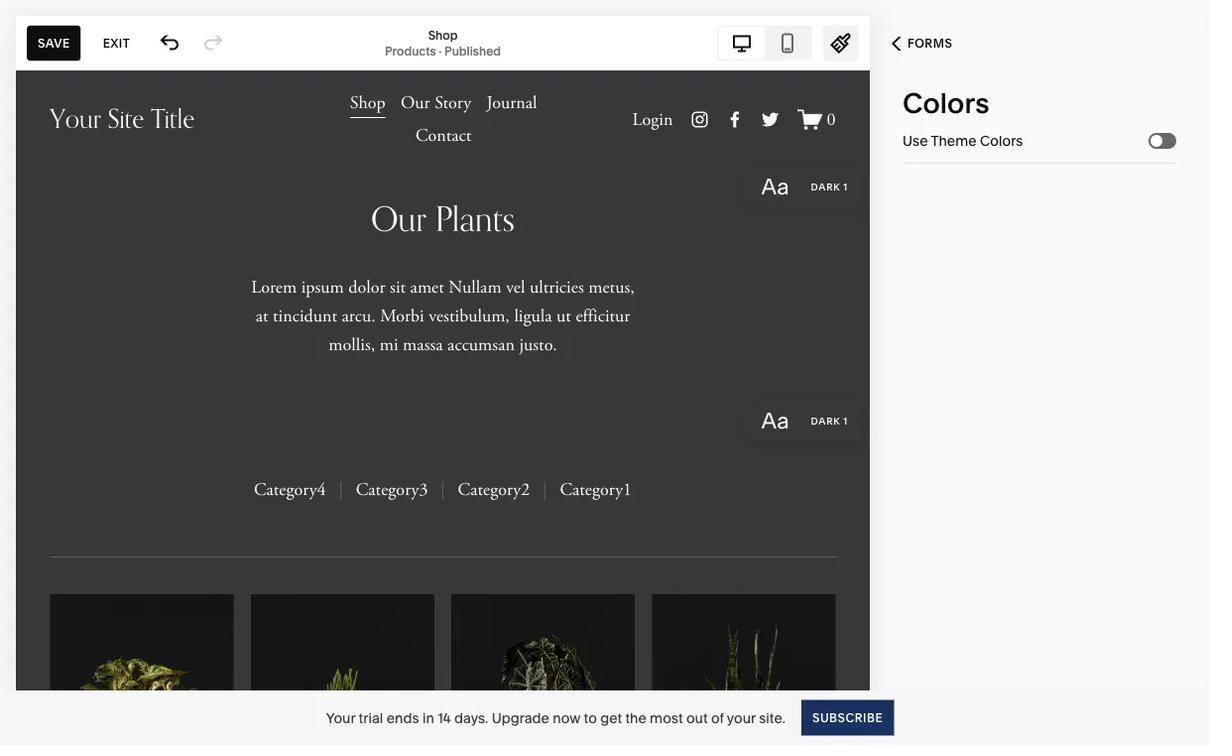 Task type: vqa. For each thing, say whether or not it's contained in the screenshot.
Save button
yes



Task type: describe. For each thing, give the bounding box(es) containing it.
theme
[[931, 132, 977, 149]]

now
[[553, 709, 581, 726]]

ends
[[387, 709, 419, 726]]

most
[[650, 709, 683, 726]]

save button
[[27, 25, 81, 61]]

forms button
[[870, 22, 975, 65]]

your
[[727, 709, 756, 726]]

of
[[711, 709, 724, 726]]

the
[[626, 709, 647, 726]]

published
[[445, 44, 501, 58]]

14
[[438, 709, 451, 726]]

out
[[687, 709, 708, 726]]

products
[[385, 44, 436, 58]]



Task type: locate. For each thing, give the bounding box(es) containing it.
subscribe button
[[802, 700, 894, 736]]

shop
[[428, 28, 458, 42]]

site.
[[759, 709, 786, 726]]

days.
[[454, 709, 489, 726]]

subscribe
[[813, 710, 883, 725]]

trial
[[359, 709, 383, 726]]

exit button
[[92, 25, 141, 61]]

forms
[[908, 36, 953, 51]]

your trial ends in 14 days. upgrade now to get the most out of your site.
[[326, 709, 786, 726]]

use
[[903, 132, 928, 149]]

None checkbox
[[1151, 135, 1163, 147]]

exit
[[103, 36, 130, 50]]

1 vertical spatial colors
[[980, 132, 1023, 149]]

·
[[439, 44, 442, 58]]

colors right theme
[[980, 132, 1023, 149]]

shop products · published
[[385, 28, 501, 58]]

in
[[423, 709, 434, 726]]

to
[[584, 709, 597, 726]]

colors
[[903, 86, 990, 120], [980, 132, 1023, 149]]

colors up theme
[[903, 86, 990, 120]]

use theme colors
[[903, 132, 1023, 149]]

save
[[38, 36, 70, 50]]

upgrade
[[492, 709, 550, 726]]

0 vertical spatial colors
[[903, 86, 990, 120]]

get
[[600, 709, 622, 726]]

tab list
[[719, 27, 811, 59]]

your
[[326, 709, 355, 726]]



